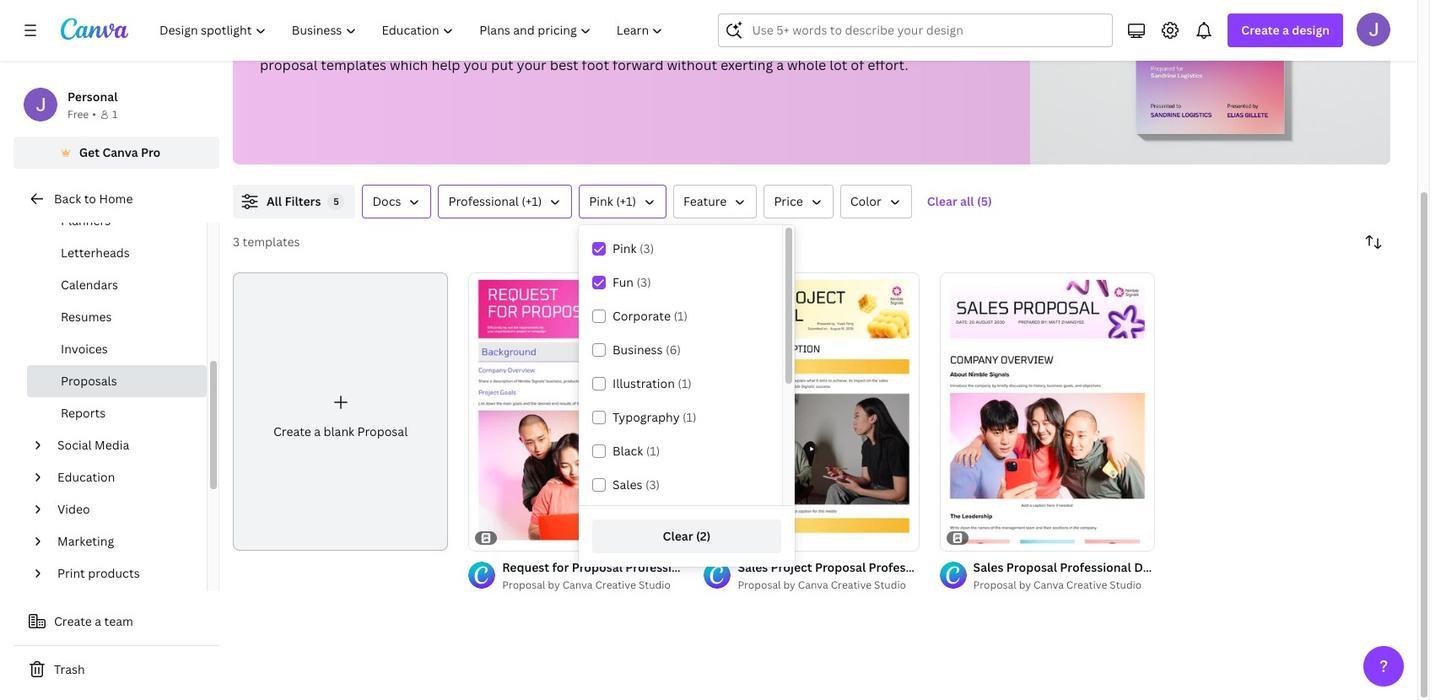 Task type: describe. For each thing, give the bounding box(es) containing it.
print products link
[[51, 558, 197, 590]]

by for sales project proposal professional doc in yellow white pink tactile 3d style "image"'s proposal by canva creative studio link
[[784, 578, 796, 593]]

time
[[754, 34, 783, 52]]

typography (1)
[[613, 409, 697, 425]]

whole
[[787, 56, 827, 74]]

scratch.
[[665, 34, 717, 52]]

education
[[57, 469, 115, 485]]

resumes
[[61, 309, 112, 325]]

your
[[517, 56, 547, 74]]

create a design button
[[1228, 14, 1344, 47]]

creative for request for proposal professional doc in purple pink yellow tactile 3d style image proposal by canva creative studio link
[[595, 578, 636, 593]]

create for create a design
[[1242, 22, 1280, 38]]

create a blank proposal link
[[233, 273, 448, 551]]

resumes link
[[27, 301, 207, 333]]

fun
[[613, 274, 634, 290]]

don't
[[437, 34, 471, 52]]

typography
[[613, 409, 680, 425]]

free
[[68, 107, 89, 122]]

get
[[79, 144, 100, 160]]

proposal for request for proposal professional doc in purple pink yellow tactile 3d style image
[[502, 578, 546, 593]]

create a blank proposal element
[[233, 273, 448, 551]]

get canva pro button
[[14, 137, 219, 169]]

clear for clear (2)
[[663, 528, 693, 544]]

help
[[432, 56, 460, 74]]

top level navigation element
[[149, 14, 678, 47]]

write
[[526, 34, 559, 52]]

(5)
[[977, 193, 992, 209]]

filters
[[285, 193, 321, 209]]

corporate
[[613, 308, 671, 324]]

proposal by canva creative studio link for sales project proposal professional doc in yellow white pink tactile 3d style "image"
[[738, 577, 920, 594]]

team
[[104, 614, 133, 630]]

color button
[[840, 185, 912, 219]]

pro
[[141, 144, 161, 160]]

professional (+1)
[[449, 193, 542, 209]]

trash
[[54, 662, 85, 678]]

creative for sales project proposal professional doc in yellow white pink tactile 3d style "image"'s proposal by canva creative studio link
[[831, 578, 872, 593]]

creative for proposal by canva creative studio link associated with 'sales proposal professional doc in black pink purple tactile 3d style' 'image'
[[1067, 578, 1108, 593]]

print
[[57, 565, 85, 581]]

1
[[112, 107, 118, 122]]

sales (3)
[[613, 477, 660, 493]]

foot
[[582, 56, 609, 74]]

Sort by button
[[1357, 225, 1391, 259]]

proposal by canva creative studio link for request for proposal professional doc in purple pink yellow tactile 3d style image
[[502, 577, 684, 594]]

reports link
[[27, 398, 207, 430]]

effort.
[[868, 56, 909, 74]]

project
[[844, 34, 891, 52]]

•
[[92, 107, 96, 122]]

invoices link
[[27, 333, 207, 365]]

letterheads
[[61, 245, 130, 261]]

proposal for 'sales proposal professional doc in black pink purple tactile 3d style' 'image'
[[974, 578, 1017, 593]]

3 templates
[[233, 234, 300, 250]]

best
[[550, 56, 579, 74]]

print products
[[57, 565, 140, 581]]

media
[[95, 437, 129, 453]]

clear all (5) button
[[919, 185, 1001, 219]]

price button
[[764, 185, 834, 219]]

1 vertical spatial to
[[84, 191, 96, 207]]

create a design
[[1242, 22, 1330, 38]]

1 vertical spatial templates
[[243, 234, 300, 250]]

professional (+1) button
[[438, 185, 572, 219]]

sales project proposal professional doc in yellow white pink tactile 3d style image
[[704, 272, 920, 551]]

exerting
[[721, 56, 773, 74]]

have
[[474, 34, 505, 52]]

calendars link
[[27, 269, 207, 301]]

which
[[390, 56, 428, 74]]

clear all (5)
[[927, 193, 992, 209]]

forward
[[613, 56, 664, 74]]

without
[[667, 56, 717, 74]]

business
[[613, 342, 663, 358]]

1 horizontal spatial you
[[464, 56, 488, 74]]

fun (3)
[[613, 274, 651, 290]]

proposal by canva creative studio link for 'sales proposal professional doc in black pink purple tactile 3d style' 'image'
[[974, 577, 1155, 594]]

products
[[88, 565, 140, 581]]

studio for sales project proposal professional doc in yellow white pink tactile 3d style "image"'s proposal by canva creative studio link
[[874, 578, 906, 593]]

by for proposal by canva creative studio link associated with 'sales proposal professional doc in black pink purple tactile 3d style' 'image'
[[1019, 578, 1031, 593]]

sales
[[613, 477, 643, 493]]

pink for pink (3)
[[613, 241, 637, 257]]

social
[[57, 437, 92, 453]]

marketing link
[[51, 526, 197, 558]]

clear (2)
[[663, 528, 711, 544]]

(+1) for professional (+1)
[[522, 193, 542, 209]]

reports
[[61, 405, 106, 421]]

video link
[[51, 494, 197, 526]]

social media
[[57, 437, 129, 453]]

video
[[57, 501, 90, 517]]

1 proposal templates image from the left
[[1031, 0, 1391, 165]]

proposal inside create a blank proposal element
[[357, 424, 408, 440]]

proposal by canva creative studio for request for proposal professional doc in purple pink yellow tactile 3d style image
[[502, 578, 671, 593]]

back to home link
[[14, 182, 219, 216]]

clear (2) button
[[592, 520, 782, 554]]

request for proposal professional doc in purple pink yellow tactile 3d style image
[[469, 272, 684, 551]]

create a blank proposal
[[273, 424, 408, 440]]

letterheads link
[[27, 237, 207, 269]]

black
[[613, 443, 643, 459]]

feature
[[684, 193, 727, 209]]



Task type: vqa. For each thing, say whether or not it's contained in the screenshot.
'Search' search field
yes



Task type: locate. For each thing, give the bounding box(es) containing it.
our
[[818, 34, 840, 52]]

creative
[[595, 578, 636, 593], [831, 578, 872, 593], [1067, 578, 1108, 593]]

planners link
[[27, 205, 207, 237]]

illustration
[[613, 376, 675, 392]]

0 horizontal spatial studio
[[639, 578, 671, 593]]

0 vertical spatial pink
[[589, 193, 613, 209]]

1 vertical spatial clear
[[663, 528, 693, 544]]

price
[[774, 193, 803, 209]]

to
[[509, 34, 523, 52], [84, 191, 96, 207]]

3
[[233, 234, 240, 250]]

3 proposal by canva creative studio from the left
[[974, 578, 1142, 593]]

pink (+1)
[[589, 193, 636, 209]]

canva inside get canva pro 'button'
[[102, 144, 138, 160]]

1 horizontal spatial templates
[[321, 56, 387, 74]]

0 horizontal spatial by
[[548, 578, 560, 593]]

0 horizontal spatial (+1)
[[522, 193, 542, 209]]

with
[[787, 34, 815, 52]]

you down have
[[464, 56, 488, 74]]

(+1) up pink (3)
[[616, 193, 636, 209]]

a for create a blank proposal
[[314, 424, 321, 440]]

1 vertical spatial pink
[[613, 241, 637, 257]]

(1) right the black
[[646, 443, 660, 459]]

clear for clear all (5)
[[927, 193, 958, 209]]

(1) for typography (1)
[[683, 409, 697, 425]]

0 horizontal spatial templates
[[243, 234, 300, 250]]

(6)
[[666, 342, 681, 358]]

2 proposal by canva creative studio link from the left
[[738, 577, 920, 594]]

a inside with canva templates, you don't have to  write proposals from scratch. save time with our project proposal templates which help you put your best foot forward without exerting a whole lot of effort.
[[777, 56, 784, 74]]

back
[[54, 191, 81, 207]]

professional
[[449, 193, 519, 209]]

lot
[[830, 56, 848, 74]]

1 vertical spatial you
[[464, 56, 488, 74]]

0 horizontal spatial creative
[[595, 578, 636, 593]]

create for create a team
[[54, 614, 92, 630]]

2 by from the left
[[784, 578, 796, 593]]

(3) for pink (3)
[[640, 241, 654, 257]]

2 horizontal spatial studio
[[1110, 578, 1142, 593]]

1 proposal by canva creative studio from the left
[[502, 578, 671, 593]]

from
[[630, 34, 661, 52]]

1 proposal by canva creative studio link from the left
[[502, 577, 684, 594]]

business (6)
[[613, 342, 681, 358]]

a inside button
[[95, 614, 101, 630]]

(1) for black (1)
[[646, 443, 660, 459]]

0 horizontal spatial proposal by canva creative studio link
[[502, 577, 684, 594]]

all
[[961, 193, 974, 209]]

create a team
[[54, 614, 133, 630]]

feature button
[[674, 185, 757, 219]]

templates inside with canva templates, you don't have to  write proposals from scratch. save time with our project proposal templates which help you put your best foot forward without exerting a whole lot of effort.
[[321, 56, 387, 74]]

3 creative from the left
[[1067, 578, 1108, 593]]

None search field
[[719, 14, 1113, 47]]

to inside with canva templates, you don't have to  write proposals from scratch. save time with our project proposal templates which help you put your best foot forward without exerting a whole lot of effort.
[[509, 34, 523, 52]]

blank
[[324, 424, 355, 440]]

proposal by canva creative studio link
[[502, 577, 684, 594], [738, 577, 920, 594], [974, 577, 1155, 594]]

pink
[[589, 193, 613, 209], [613, 241, 637, 257]]

of
[[851, 56, 865, 74]]

create for create a blank proposal
[[273, 424, 311, 440]]

canva
[[293, 34, 334, 52], [102, 144, 138, 160], [563, 578, 593, 593], [798, 578, 829, 593], [1034, 578, 1064, 593]]

create left the team
[[54, 614, 92, 630]]

invoices
[[61, 341, 108, 357]]

pink up pink (3)
[[589, 193, 613, 209]]

2 proposal templates image from the left
[[1137, 0, 1285, 134]]

2 proposal by canva creative studio from the left
[[738, 578, 906, 593]]

1 horizontal spatial create
[[273, 424, 311, 440]]

all filters
[[267, 193, 321, 209]]

2 horizontal spatial proposal by canva creative studio link
[[974, 577, 1155, 594]]

0 horizontal spatial you
[[409, 34, 433, 52]]

1 horizontal spatial studio
[[874, 578, 906, 593]]

color
[[850, 193, 882, 209]]

2 vertical spatial (3)
[[646, 477, 660, 493]]

pink up fun
[[613, 241, 637, 257]]

pink (3)
[[613, 241, 654, 257]]

planners
[[61, 213, 111, 229]]

free •
[[68, 107, 96, 122]]

proposal by canva creative studio
[[502, 578, 671, 593], [738, 578, 906, 593], [974, 578, 1142, 593]]

black (1)
[[613, 443, 660, 459]]

canva for 'sales proposal professional doc in black pink purple tactile 3d style' 'image'
[[1034, 578, 1064, 593]]

clear left all
[[927, 193, 958, 209]]

proposal templates image
[[1031, 0, 1391, 165], [1137, 0, 1285, 134]]

a left the team
[[95, 614, 101, 630]]

with
[[260, 34, 290, 52]]

put
[[491, 56, 514, 74]]

templates,
[[337, 34, 406, 52]]

1 creative from the left
[[595, 578, 636, 593]]

jacob simon image
[[1357, 13, 1391, 46]]

(3) for fun (3)
[[637, 274, 651, 290]]

a down time
[[777, 56, 784, 74]]

(2)
[[696, 528, 711, 544]]

templates down templates,
[[321, 56, 387, 74]]

0 vertical spatial you
[[409, 34, 433, 52]]

templates
[[321, 56, 387, 74], [243, 234, 300, 250]]

create left design
[[1242, 22, 1280, 38]]

3 proposal by canva creative studio link from the left
[[974, 577, 1155, 594]]

1 horizontal spatial creative
[[831, 578, 872, 593]]

docs button
[[362, 185, 432, 219]]

(1) for corporate (1)
[[674, 308, 688, 324]]

canva inside with canva templates, you don't have to  write proposals from scratch. save time with our project proposal templates which help you put your best foot forward without exerting a whole lot of effort.
[[293, 34, 334, 52]]

canva for request for proposal professional doc in purple pink yellow tactile 3d style image
[[563, 578, 593, 593]]

0 vertical spatial create
[[1242, 22, 1280, 38]]

2 horizontal spatial create
[[1242, 22, 1280, 38]]

1 horizontal spatial by
[[784, 578, 796, 593]]

templates right 3
[[243, 234, 300, 250]]

2 vertical spatial create
[[54, 614, 92, 630]]

you up which
[[409, 34, 433, 52]]

(1) down (6)
[[678, 376, 692, 392]]

(3) for sales (3)
[[646, 477, 660, 493]]

1 vertical spatial (3)
[[637, 274, 651, 290]]

back to home
[[54, 191, 133, 207]]

personal
[[68, 89, 118, 105]]

proposals
[[562, 34, 627, 52]]

by
[[548, 578, 560, 593], [784, 578, 796, 593], [1019, 578, 1031, 593]]

3 by from the left
[[1019, 578, 1031, 593]]

5 filter options selected element
[[328, 193, 345, 210]]

1 horizontal spatial to
[[509, 34, 523, 52]]

proposal
[[357, 424, 408, 440], [502, 578, 546, 593], [738, 578, 781, 593], [974, 578, 1017, 593]]

(3) right sales
[[646, 477, 660, 493]]

marketing
[[57, 533, 114, 549]]

a for create a design
[[1283, 22, 1290, 38]]

5
[[333, 195, 339, 208]]

2 creative from the left
[[831, 578, 872, 593]]

canva for sales project proposal professional doc in yellow white pink tactile 3d style "image"
[[798, 578, 829, 593]]

0 horizontal spatial create
[[54, 614, 92, 630]]

a for create a team
[[95, 614, 101, 630]]

proposal by canva creative studio for 'sales proposal professional doc in black pink purple tactile 3d style' 'image'
[[974, 578, 1142, 593]]

a left design
[[1283, 22, 1290, 38]]

(1) right the typography
[[683, 409, 697, 425]]

1 horizontal spatial proposal by canva creative studio
[[738, 578, 906, 593]]

pink for pink (+1)
[[589, 193, 613, 209]]

docs
[[373, 193, 401, 209]]

clear left (2)
[[663, 528, 693, 544]]

create inside button
[[54, 614, 92, 630]]

1 vertical spatial create
[[273, 424, 311, 440]]

a inside dropdown button
[[1283, 22, 1290, 38]]

to up planners
[[84, 191, 96, 207]]

proposal for sales project proposal professional doc in yellow white pink tactile 3d style "image"
[[738, 578, 781, 593]]

2 studio from the left
[[874, 578, 906, 593]]

2 horizontal spatial creative
[[1067, 578, 1108, 593]]

1 studio from the left
[[639, 578, 671, 593]]

proposal
[[260, 56, 318, 74]]

create left the blank
[[273, 424, 311, 440]]

by for request for proposal professional doc in purple pink yellow tactile 3d style image proposal by canva creative studio link
[[548, 578, 560, 593]]

0 vertical spatial clear
[[927, 193, 958, 209]]

design
[[1292, 22, 1330, 38]]

education link
[[51, 462, 197, 494]]

(3) right fun
[[637, 274, 651, 290]]

0 horizontal spatial clear
[[663, 528, 693, 544]]

3 studio from the left
[[1110, 578, 1142, 593]]

studio
[[639, 578, 671, 593], [874, 578, 906, 593], [1110, 578, 1142, 593]]

0 horizontal spatial proposal by canva creative studio
[[502, 578, 671, 593]]

create inside dropdown button
[[1242, 22, 1280, 38]]

0 vertical spatial to
[[509, 34, 523, 52]]

2 horizontal spatial by
[[1019, 578, 1031, 593]]

2 horizontal spatial proposal by canva creative studio
[[974, 578, 1142, 593]]

sales proposal professional doc in black pink purple tactile 3d style image
[[940, 272, 1155, 551]]

pink inside button
[[589, 193, 613, 209]]

1 horizontal spatial (+1)
[[616, 193, 636, 209]]

1 by from the left
[[548, 578, 560, 593]]

a left the blank
[[314, 424, 321, 440]]

home
[[99, 191, 133, 207]]

studio for proposal by canva creative studio link associated with 'sales proposal professional doc in black pink purple tactile 3d style' 'image'
[[1110, 578, 1142, 593]]

(3)
[[640, 241, 654, 257], [637, 274, 651, 290], [646, 477, 660, 493]]

0 horizontal spatial to
[[84, 191, 96, 207]]

1 (+1) from the left
[[522, 193, 542, 209]]

with canva templates, you don't have to  write proposals from scratch. save time with our project proposal templates which help you put your best foot forward without exerting a whole lot of effort.
[[260, 34, 909, 74]]

studio for request for proposal professional doc in purple pink yellow tactile 3d style image proposal by canva creative studio link
[[639, 578, 671, 593]]

to up put
[[509, 34, 523, 52]]

(+1) for pink (+1)
[[616, 193, 636, 209]]

(1) up (6)
[[674, 308, 688, 324]]

save
[[720, 34, 751, 52]]

(3) up fun (3)
[[640, 241, 654, 257]]

2 (+1) from the left
[[616, 193, 636, 209]]

0 vertical spatial templates
[[321, 56, 387, 74]]

1 horizontal spatial proposal by canva creative studio link
[[738, 577, 920, 594]]

trash link
[[14, 653, 219, 687]]

Search search field
[[752, 14, 1103, 46]]

1 horizontal spatial clear
[[927, 193, 958, 209]]

(+1) right professional
[[522, 193, 542, 209]]

create a team button
[[14, 605, 219, 639]]

pink (+1) button
[[579, 185, 667, 219]]

calendars
[[61, 277, 118, 293]]

(1) for illustration (1)
[[678, 376, 692, 392]]

proposal by canva creative studio for sales project proposal professional doc in yellow white pink tactile 3d style "image"
[[738, 578, 906, 593]]

corporate (1)
[[613, 308, 688, 324]]

0 vertical spatial (3)
[[640, 241, 654, 257]]



